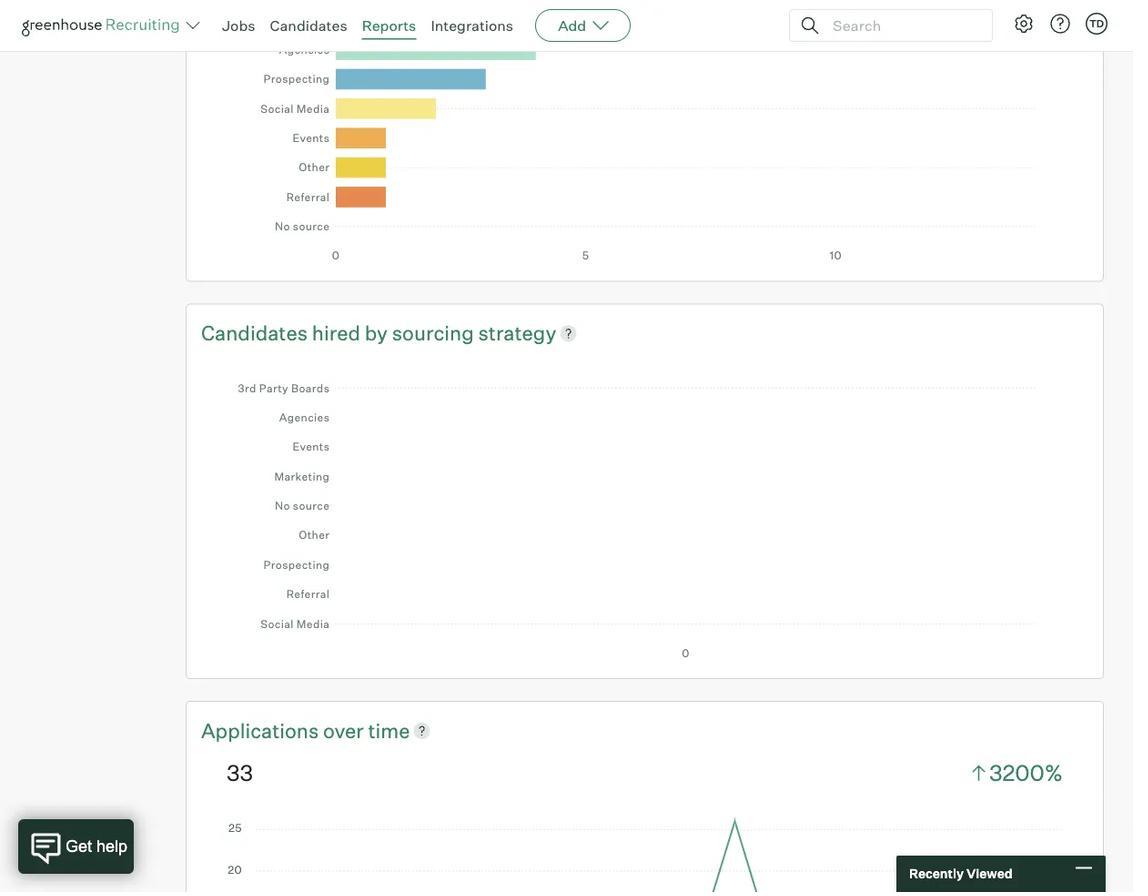 Task type: locate. For each thing, give the bounding box(es) containing it.
1 xychart image from the top
[[227, 0, 1064, 263]]

reports link
[[362, 16, 417, 35]]

td button
[[1083, 9, 1112, 38]]

candidates left hired
[[201, 321, 308, 346]]

td
[[1090, 17, 1105, 30]]

recently viewed
[[910, 866, 1013, 882]]

over link
[[323, 717, 368, 745]]

strategy
[[479, 321, 557, 346]]

time link
[[368, 717, 410, 745]]

1 vertical spatial xychart image
[[227, 365, 1064, 661]]

sourcing
[[392, 321, 474, 346]]

33
[[227, 760, 253, 787]]

sourcing link
[[392, 319, 479, 348]]

hired
[[312, 321, 361, 346]]

1 vertical spatial candidates
[[201, 321, 308, 346]]

Search text field
[[829, 12, 976, 39]]

candidates right jobs link
[[270, 16, 348, 35]]

applications
[[201, 718, 319, 743]]

candidates link
[[270, 16, 348, 35], [201, 319, 312, 348]]

0 vertical spatial candidates
[[270, 16, 348, 35]]

candidates hired by sourcing
[[201, 321, 479, 346]]

time
[[368, 718, 410, 743]]

candidates
[[270, 16, 348, 35], [201, 321, 308, 346]]

xychart image
[[227, 0, 1064, 263], [227, 365, 1064, 661], [227, 817, 1064, 893]]

0 vertical spatial xychart image
[[227, 0, 1064, 263]]

td button
[[1087, 13, 1108, 35]]

recently
[[910, 866, 965, 882]]

2 vertical spatial xychart image
[[227, 817, 1064, 893]]

hired link
[[312, 319, 365, 348]]



Task type: describe. For each thing, give the bounding box(es) containing it.
greenhouse recruiting image
[[22, 15, 186, 36]]

add
[[558, 16, 587, 35]]

0 vertical spatial candidates link
[[270, 16, 348, 35]]

add button
[[536, 9, 631, 42]]

candidates for candidates hired by sourcing
[[201, 321, 308, 346]]

reports
[[362, 16, 417, 35]]

by
[[365, 321, 388, 346]]

jobs
[[222, 16, 255, 35]]

2 xychart image from the top
[[227, 365, 1064, 661]]

candidates for candidates
[[270, 16, 348, 35]]

by link
[[365, 319, 392, 348]]

applications link
[[201, 717, 323, 745]]

viewed
[[967, 866, 1013, 882]]

integrations
[[431, 16, 514, 35]]

strategy link
[[479, 319, 557, 348]]

applications over
[[201, 718, 368, 743]]

jobs link
[[222, 16, 255, 35]]

over
[[323, 718, 364, 743]]

1 vertical spatial candidates link
[[201, 319, 312, 348]]

3200%
[[990, 760, 1064, 787]]

configure image
[[1014, 13, 1036, 35]]

integrations link
[[431, 16, 514, 35]]

3 xychart image from the top
[[227, 817, 1064, 893]]



Task type: vqa. For each thing, say whether or not it's contained in the screenshot.
'Search' text field
yes



